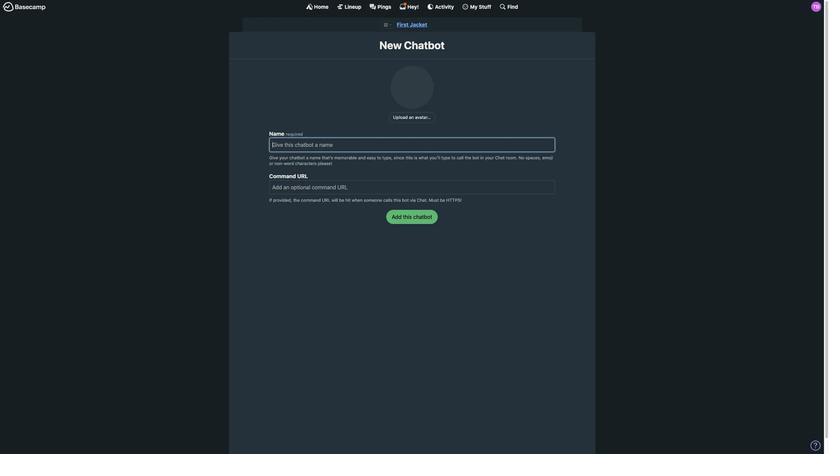Task type: vqa. For each thing, say whether or not it's contained in the screenshot.
"Make"
no



Task type: locate. For each thing, give the bounding box(es) containing it.
hey!
[[408, 4, 419, 10]]

command
[[269, 173, 296, 179]]

in
[[481, 155, 484, 161]]

to right easy
[[378, 155, 382, 161]]

url
[[298, 173, 308, 179], [322, 198, 331, 203]]

activity link
[[427, 3, 454, 10]]

since
[[394, 155, 405, 161]]

0 vertical spatial the
[[465, 155, 472, 161]]

pings
[[378, 4, 392, 10]]

your
[[280, 155, 288, 161], [486, 155, 494, 161]]

url left will
[[322, 198, 331, 203]]

0 horizontal spatial this
[[394, 198, 401, 203]]

find button
[[500, 3, 519, 10]]

0 vertical spatial bot
[[473, 155, 480, 161]]

2 to from the left
[[452, 155, 456, 161]]

provided,
[[273, 198, 292, 203]]

be
[[340, 198, 345, 203], [440, 198, 446, 203]]

be left hit on the top
[[340, 198, 345, 203]]

bot
[[473, 155, 480, 161], [403, 198, 409, 203]]

first
[[397, 22, 409, 28]]

1 horizontal spatial be
[[440, 198, 446, 203]]

Add an optional command URL text field
[[269, 180, 555, 194]]

this left is
[[406, 155, 413, 161]]

0 horizontal spatial bot
[[403, 198, 409, 203]]

characters
[[295, 161, 317, 166]]

lineup
[[345, 4, 362, 10]]

home
[[314, 4, 329, 10]]

to
[[378, 155, 382, 161], [452, 155, 456, 161]]

1 vertical spatial url
[[322, 198, 331, 203]]

be right must
[[440, 198, 446, 203]]

0 horizontal spatial be
[[340, 198, 345, 203]]

0 horizontal spatial your
[[280, 155, 288, 161]]

1 horizontal spatial this
[[406, 155, 413, 161]]

this
[[406, 155, 413, 161], [394, 198, 401, 203]]

room.
[[506, 155, 518, 161]]

name
[[310, 155, 321, 161]]

1 horizontal spatial bot
[[473, 155, 480, 161]]

1 horizontal spatial the
[[465, 155, 472, 161]]

chat.
[[417, 198, 428, 203]]

0 vertical spatial this
[[406, 155, 413, 161]]

no
[[519, 155, 525, 161]]

1 horizontal spatial your
[[486, 155, 494, 161]]

must
[[429, 198, 439, 203]]

bot left in
[[473, 155, 480, 161]]

bot left the via
[[403, 198, 409, 203]]

upload an avatar… button
[[389, 112, 436, 123]]

2 be from the left
[[440, 198, 446, 203]]

first jacket
[[397, 22, 428, 28]]

the right provided,
[[293, 198, 300, 203]]

the
[[465, 155, 472, 161], [293, 198, 300, 203]]

url down the characters
[[298, 173, 308, 179]]

if
[[269, 198, 272, 203]]

name required
[[269, 131, 303, 137]]

your right in
[[486, 155, 494, 161]]

command url
[[269, 173, 308, 179]]

1 vertical spatial the
[[293, 198, 300, 203]]

to left the call
[[452, 155, 456, 161]]

0 horizontal spatial the
[[293, 198, 300, 203]]

your up non-
[[280, 155, 288, 161]]

0 horizontal spatial url
[[298, 173, 308, 179]]

chat
[[496, 155, 505, 161]]

my stuff button
[[462, 3, 492, 10]]

type
[[442, 155, 451, 161]]

give your chatbot a name that's memorable and easy to type, since this is what you'll type to call the bot in your chat room.         no spaces, emoji or non-word characters please!
[[269, 155, 554, 166]]

chatbot
[[404, 39, 445, 52]]

1 horizontal spatial url
[[322, 198, 331, 203]]

an
[[409, 115, 414, 120]]

this right calls
[[394, 198, 401, 203]]

None submit
[[387, 210, 438, 224]]

required
[[286, 132, 303, 137]]

the right the call
[[465, 155, 472, 161]]

1 horizontal spatial to
[[452, 155, 456, 161]]

hit
[[346, 198, 351, 203]]

emoji
[[543, 155, 554, 161]]

switch accounts image
[[3, 2, 46, 12]]

the inside give your chatbot a name that's memorable and easy to type, since this is what you'll type to call the bot in your chat room.         no spaces, emoji or non-word characters please!
[[465, 155, 472, 161]]

hey! button
[[400, 2, 419, 10]]

via
[[410, 198, 416, 203]]

someone
[[364, 198, 382, 203]]

find
[[508, 4, 519, 10]]

0 horizontal spatial to
[[378, 155, 382, 161]]

command
[[301, 198, 321, 203]]

upload
[[394, 115, 408, 120]]



Task type: describe. For each thing, give the bounding box(es) containing it.
0 vertical spatial url
[[298, 173, 308, 179]]

stuff
[[479, 4, 492, 10]]

1 your from the left
[[280, 155, 288, 161]]

1 vertical spatial this
[[394, 198, 401, 203]]

will
[[332, 198, 338, 203]]

spaces,
[[526, 155, 542, 161]]

main element
[[0, 0, 825, 13]]

1 vertical spatial bot
[[403, 198, 409, 203]]

non-
[[275, 161, 284, 166]]

if provided, the command url will be hit when someone calls this bot via chat. must be https!
[[269, 198, 462, 203]]

https!
[[447, 198, 462, 203]]

bot inside give your chatbot a name that's memorable and easy to type, since this is what you'll type to call the bot in your chat room.         no spaces, emoji or non-word characters please!
[[473, 155, 480, 161]]

lineup link
[[337, 3, 362, 10]]

a
[[306, 155, 309, 161]]

give
[[269, 155, 278, 161]]

activity
[[435, 4, 454, 10]]

easy
[[367, 155, 376, 161]]

my
[[471, 4, 478, 10]]

1 be from the left
[[340, 198, 345, 203]]

Give this chatbot a name text field
[[269, 138, 555, 152]]

call
[[457, 155, 464, 161]]

tyler black image
[[812, 2, 822, 12]]

memorable
[[335, 155, 357, 161]]

jacket
[[410, 22, 428, 28]]

2 your from the left
[[486, 155, 494, 161]]

what
[[419, 155, 429, 161]]

when
[[352, 198, 363, 203]]

home link
[[306, 3, 329, 10]]

that's
[[322, 155, 333, 161]]

new chatbot
[[380, 39, 445, 52]]

chatbot
[[290, 155, 305, 161]]

name
[[269, 131, 285, 137]]

word
[[284, 161, 294, 166]]

calls
[[384, 198, 393, 203]]

1 to from the left
[[378, 155, 382, 161]]

or
[[269, 161, 274, 166]]

new
[[380, 39, 402, 52]]

please!
[[318, 161, 333, 166]]

my stuff
[[471, 4, 492, 10]]

upload an avatar…
[[394, 115, 431, 120]]

is
[[415, 155, 418, 161]]

pings button
[[370, 3, 392, 10]]

and
[[358, 155, 366, 161]]

first jacket link
[[397, 22, 428, 28]]

you'll
[[430, 155, 441, 161]]

avatar…
[[415, 115, 431, 120]]

this inside give your chatbot a name that's memorable and easy to type, since this is what you'll type to call the bot in your chat room.         no spaces, emoji or non-word characters please!
[[406, 155, 413, 161]]

type,
[[383, 155, 393, 161]]



